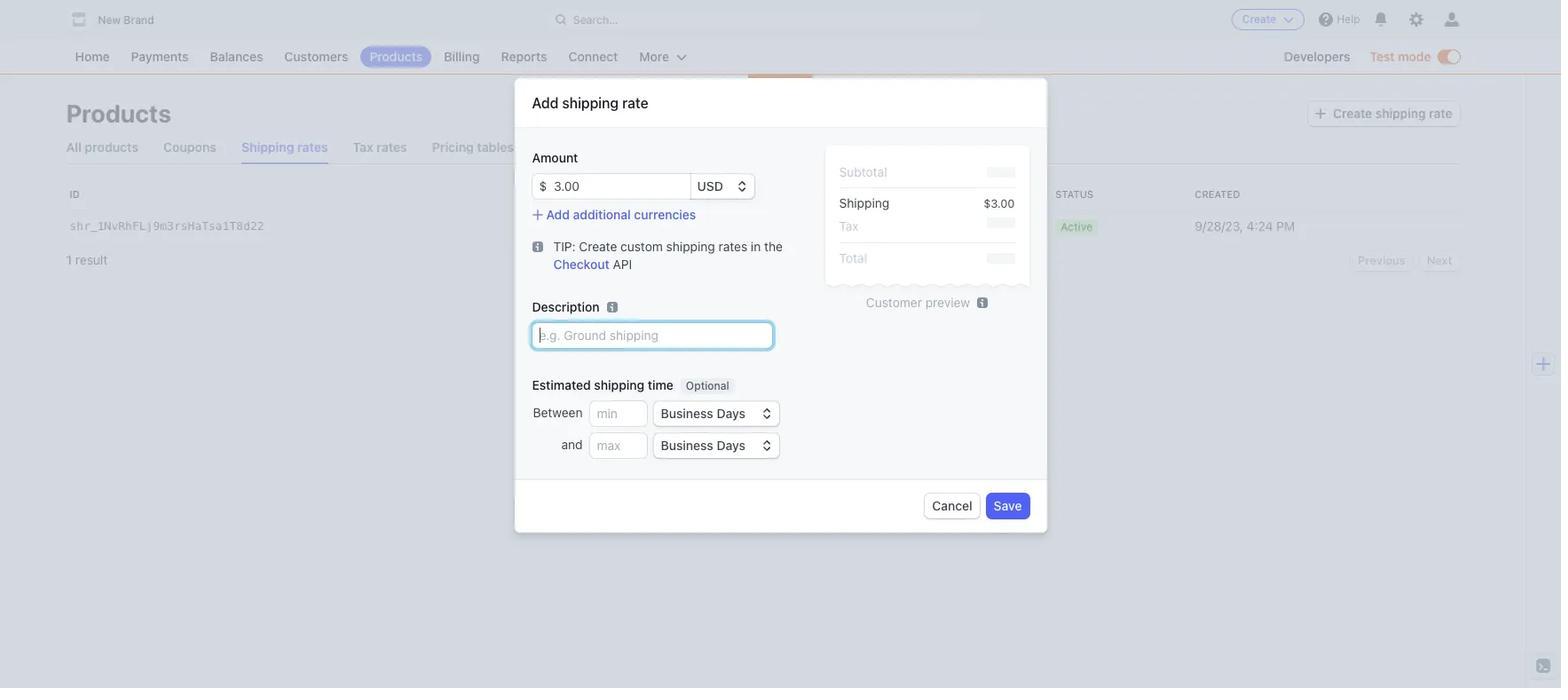 Task type: vqa. For each thing, say whether or not it's contained in the screenshot.
Pinned element
no



Task type: describe. For each thing, give the bounding box(es) containing it.
create for create shipping rate
[[1334, 106, 1373, 121]]

balances link
[[201, 46, 272, 67]]

home
[[75, 49, 110, 64]]

rates inside tip: create custom shipping rates in the checkout api
[[719, 239, 748, 254]]

add for add shipping rate
[[532, 95, 559, 111]]

$10.00 usd link
[[843, 210, 1049, 242]]

estimated shipping time
[[532, 377, 674, 392]]

checkout
[[554, 256, 610, 271]]

search…
[[573, 13, 618, 26]]

9/28/23, 4:24 pm
[[1195, 218, 1296, 234]]

4:24
[[1247, 218, 1274, 234]]

help button
[[1313, 5, 1368, 34]]

subtotal
[[840, 164, 888, 179]]

create for create
[[1243, 12, 1277, 26]]

test data
[[756, 75, 806, 86]]

shipping for estimated shipping time
[[594, 377, 645, 392]]

tip: create custom shipping rates in the checkout api
[[554, 239, 783, 271]]

checkout link
[[554, 256, 610, 271]]

pricing
[[432, 139, 474, 154]]

shipping rates link
[[241, 131, 328, 163]]

shipping for create shipping rate
[[1376, 106, 1426, 121]]

reports
[[501, 49, 547, 64]]

coupons link
[[163, 131, 217, 163]]

cancel button
[[925, 493, 980, 518]]

svg image for tip: create custom shipping rates in the
[[532, 241, 543, 252]]

new brand button
[[66, 7, 172, 32]]

shipping for shipping
[[840, 195, 890, 210]]

active
[[1061, 220, 1093, 234]]

payments link
[[122, 46, 198, 67]]

tables
[[477, 139, 514, 154]]

1 vertical spatial amount
[[850, 188, 895, 200]]

9/28/23,
[[1195, 218, 1244, 234]]

save
[[994, 498, 1022, 513]]

0 vertical spatial description
[[577, 188, 643, 200]]

shipping rates
[[241, 139, 328, 154]]

pm
[[1277, 218, 1296, 234]]

next button
[[1420, 250, 1460, 271]]

$3.00
[[984, 196, 1015, 210]]

new
[[98, 13, 121, 27]]

previous
[[1359, 253, 1406, 267]]

home link
[[66, 46, 119, 67]]

estimated
[[532, 377, 591, 392]]

currencies
[[634, 207, 696, 222]]

more button
[[631, 46, 696, 67]]

status
[[1056, 188, 1094, 200]]

usd inside popup button
[[697, 178, 724, 193]]

customer
[[867, 294, 922, 310]]

in
[[751, 239, 761, 254]]

custom
[[621, 239, 663, 254]]

1 vertical spatial products
[[66, 99, 171, 128]]

test mode
[[1371, 49, 1432, 64]]

shipping for shipping rates
[[241, 139, 294, 154]]

0.00 text field
[[547, 174, 690, 199]]

active link
[[1049, 210, 1188, 242]]

balances
[[210, 49, 263, 64]]

previous button
[[1352, 250, 1413, 271]]

more
[[640, 49, 670, 64]]

create inside tip: create custom shipping rates in the checkout api
[[579, 239, 617, 254]]

save button
[[987, 493, 1030, 518]]

max text field
[[590, 433, 647, 458]]

test
[[756, 75, 779, 86]]

additional
[[573, 207, 631, 222]]

$
[[539, 178, 547, 193]]

$ button
[[532, 174, 547, 199]]

all products
[[66, 139, 139, 154]]

next
[[1427, 253, 1453, 267]]

optional
[[686, 379, 730, 392]]

total
[[840, 250, 867, 265]]

shipping inside tip: create custom shipping rates in the checkout api
[[667, 239, 715, 254]]

usd button
[[690, 174, 754, 199]]

customer preview
[[867, 294, 971, 310]]

id
[[70, 188, 80, 200]]

rates for tax rates
[[377, 139, 407, 154]]

all products link
[[66, 131, 139, 163]]

all
[[66, 139, 82, 154]]

regular shipping
[[577, 218, 674, 234]]

0 horizontal spatial amount
[[532, 150, 578, 165]]

coupons
[[163, 139, 217, 154]]

tip:
[[554, 239, 576, 254]]

tax for tax
[[840, 218, 859, 233]]

regular shipping link
[[570, 210, 843, 242]]

tab list containing all products
[[66, 131, 1460, 164]]

reports link
[[492, 46, 556, 67]]



Task type: locate. For each thing, give the bounding box(es) containing it.
rate down mode
[[1430, 106, 1453, 121]]

shipping down the test mode
[[1376, 106, 1426, 121]]

pricing tables link
[[432, 131, 514, 163]]

created
[[1195, 188, 1241, 200]]

time
[[648, 377, 674, 392]]

1 result
[[66, 252, 108, 267]]

2 vertical spatial shipping
[[624, 218, 674, 234]]

tab list
[[66, 131, 1460, 164]]

shipping right coupons
[[241, 139, 294, 154]]

shipping inside button
[[1376, 106, 1426, 121]]

1 horizontal spatial create
[[1243, 12, 1277, 26]]

1 vertical spatial svg image
[[532, 241, 543, 252]]

1 horizontal spatial rate
[[1430, 106, 1453, 121]]

svg image left tip:
[[532, 241, 543, 252]]

Search… search field
[[545, 8, 981, 31]]

billing link
[[435, 46, 489, 67]]

tax right shipping rates
[[353, 139, 374, 154]]

add shipping rate
[[532, 95, 649, 111]]

shipping up $10.00
[[840, 195, 890, 210]]

description
[[577, 188, 643, 200], [532, 299, 600, 314]]

rate for create shipping rate
[[1430, 106, 1453, 121]]

0 vertical spatial tax
[[353, 139, 374, 154]]

0 vertical spatial products
[[370, 49, 423, 64]]

connect link
[[560, 46, 627, 67]]

result
[[75, 252, 108, 267]]

test
[[1371, 49, 1395, 64]]

customers
[[285, 49, 348, 64]]

$10.00 usd
[[850, 218, 920, 234]]

2 horizontal spatial shipping
[[840, 195, 890, 210]]

1 vertical spatial tax
[[840, 218, 859, 233]]

shr_1nvrhflj9m3rshatsa1t8d22
[[70, 219, 264, 233]]

add inside add additional currencies button
[[547, 207, 570, 222]]

payments
[[131, 49, 189, 64]]

rates
[[297, 139, 328, 154], [377, 139, 407, 154], [719, 239, 748, 254]]

add additional currencies
[[547, 207, 696, 222]]

0 horizontal spatial svg image
[[532, 241, 543, 252]]

shipping up custom
[[624, 218, 674, 234]]

1 vertical spatial shipping
[[840, 195, 890, 210]]

developers link
[[1276, 46, 1360, 67]]

add for add additional currencies
[[547, 207, 570, 222]]

preview
[[926, 294, 971, 310]]

0 horizontal spatial tax
[[353, 139, 374, 154]]

create down regular
[[579, 239, 617, 254]]

0 vertical spatial shipping
[[241, 139, 294, 154]]

1 vertical spatial description
[[532, 299, 600, 314]]

brand
[[124, 13, 154, 27]]

rates for shipping rates
[[297, 139, 328, 154]]

data
[[782, 75, 806, 86]]

2 horizontal spatial rates
[[719, 239, 748, 254]]

create button
[[1232, 9, 1306, 30]]

0 vertical spatial usd
[[697, 178, 724, 193]]

add down $
[[547, 207, 570, 222]]

tax rates link
[[353, 131, 407, 163]]

1 horizontal spatial shipping
[[624, 218, 674, 234]]

0 horizontal spatial rate
[[623, 95, 649, 111]]

2 vertical spatial create
[[579, 239, 617, 254]]

Description text field
[[532, 323, 772, 348]]

0 horizontal spatial usd
[[697, 178, 724, 193]]

amount down subtotal
[[850, 188, 895, 200]]

products
[[85, 139, 139, 154]]

customers link
[[276, 46, 357, 67]]

1 horizontal spatial tax
[[840, 218, 859, 233]]

9/28/23, 4:24 pm link
[[1188, 210, 1460, 242]]

rates left tax rates
[[297, 139, 328, 154]]

regular
[[577, 218, 620, 234]]

add down 'reports' link
[[532, 95, 559, 111]]

1 vertical spatial create
[[1334, 106, 1373, 121]]

svg image inside create shipping rate button
[[1316, 108, 1327, 119]]

new brand
[[98, 13, 154, 27]]

create down "test"
[[1334, 106, 1373, 121]]

1 horizontal spatial products
[[370, 49, 423, 64]]

svg image down the developers 'link'
[[1316, 108, 1327, 119]]

shipping up min text field
[[594, 377, 645, 392]]

mode
[[1399, 49, 1432, 64]]

0 horizontal spatial create
[[579, 239, 617, 254]]

shr_1nvrhflj9m3rshatsa1t8d22 link
[[66, 210, 570, 242]]

shipping down currencies
[[667, 239, 715, 254]]

0 vertical spatial add
[[532, 95, 559, 111]]

between
[[533, 405, 583, 420]]

tax
[[353, 139, 374, 154], [840, 218, 859, 233]]

create shipping rate
[[1334, 106, 1453, 121]]

help
[[1338, 12, 1361, 26]]

tax rates
[[353, 139, 407, 154]]

usd
[[697, 178, 724, 193], [894, 218, 920, 234]]

0 vertical spatial amount
[[532, 150, 578, 165]]

$10.00
[[850, 218, 891, 234]]

1 horizontal spatial svg image
[[1316, 108, 1327, 119]]

usd right $10.00
[[894, 218, 920, 234]]

tax for tax rates
[[353, 139, 374, 154]]

1 horizontal spatial usd
[[894, 218, 920, 234]]

shipping
[[241, 139, 294, 154], [840, 195, 890, 210], [624, 218, 674, 234]]

the
[[765, 239, 783, 254]]

create shipping rate button
[[1309, 101, 1460, 126]]

amount
[[532, 150, 578, 165], [850, 188, 895, 200]]

products up products
[[66, 99, 171, 128]]

pricing tables
[[432, 139, 514, 154]]

usd up regular shipping link
[[697, 178, 724, 193]]

0 horizontal spatial shipping
[[241, 139, 294, 154]]

create up the developers 'link'
[[1243, 12, 1277, 26]]

2 horizontal spatial create
[[1334, 106, 1373, 121]]

rates left in
[[719, 239, 748, 254]]

rate inside button
[[1430, 106, 1453, 121]]

shipping down connect link
[[562, 95, 619, 111]]

1 vertical spatial add
[[547, 207, 570, 222]]

shipping inside tab list
[[241, 139, 294, 154]]

1 horizontal spatial rates
[[377, 139, 407, 154]]

products left billing at the left of the page
[[370, 49, 423, 64]]

description up add additional currencies button at left top
[[577, 188, 643, 200]]

min text field
[[590, 401, 647, 426]]

shipping for add shipping rate
[[562, 95, 619, 111]]

rate for add shipping rate
[[623, 95, 649, 111]]

products link
[[361, 46, 432, 67]]

create
[[1243, 12, 1277, 26], [1334, 106, 1373, 121], [579, 239, 617, 254]]

add
[[532, 95, 559, 111], [547, 207, 570, 222]]

amount up $
[[532, 150, 578, 165]]

shipping
[[562, 95, 619, 111], [1376, 106, 1426, 121], [667, 239, 715, 254], [594, 377, 645, 392]]

svg image for create shipping rate
[[1316, 108, 1327, 119]]

add additional currencies button
[[532, 206, 696, 223]]

api
[[613, 256, 632, 271]]

connect
[[569, 49, 618, 64]]

rate down more
[[623, 95, 649, 111]]

developers
[[1285, 49, 1351, 64]]

svg image
[[1316, 108, 1327, 119], [532, 241, 543, 252]]

0 horizontal spatial rates
[[297, 139, 328, 154]]

1 vertical spatial usd
[[894, 218, 920, 234]]

description down checkout
[[532, 299, 600, 314]]

0 horizontal spatial products
[[66, 99, 171, 128]]

rates left pricing
[[377, 139, 407, 154]]

1 horizontal spatial amount
[[850, 188, 895, 200]]

0 vertical spatial svg image
[[1316, 108, 1327, 119]]

cancel
[[933, 498, 973, 513]]

tax up total
[[840, 218, 859, 233]]

products
[[370, 49, 423, 64], [66, 99, 171, 128]]

billing
[[444, 49, 480, 64]]

and
[[562, 437, 583, 452]]

0 vertical spatial create
[[1243, 12, 1277, 26]]



